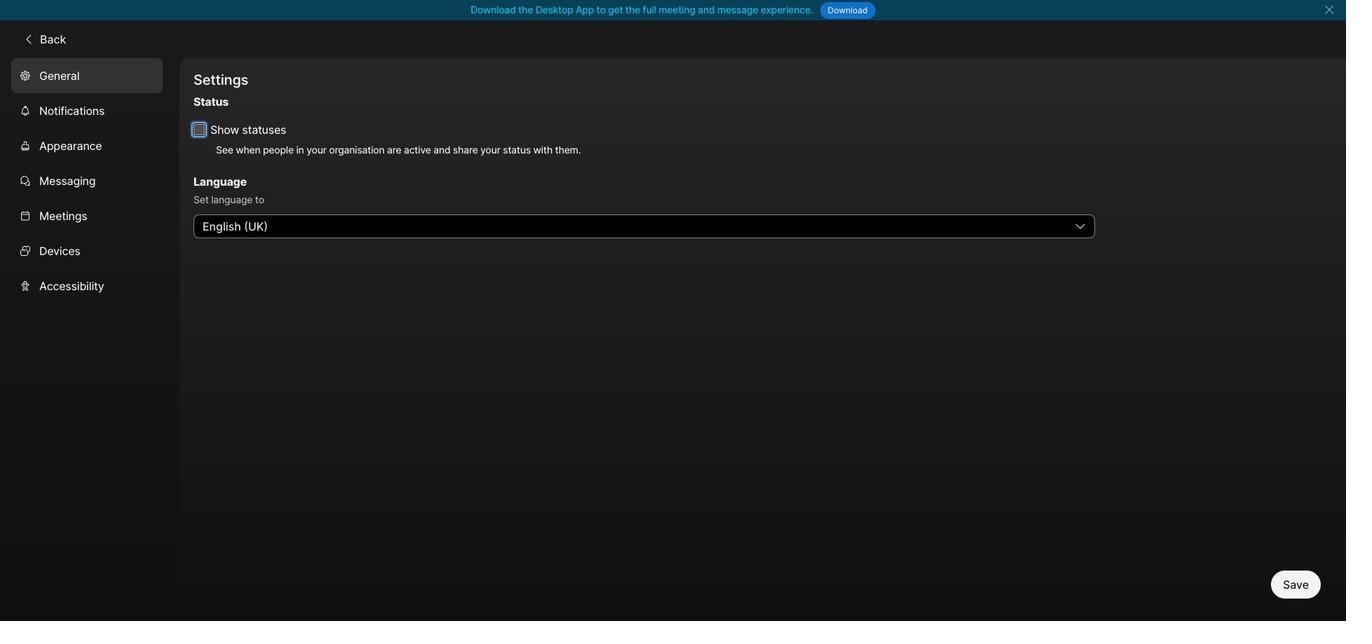 Task type: vqa. For each thing, say whether or not it's contained in the screenshot.
the topmost Delete message icon
no



Task type: locate. For each thing, give the bounding box(es) containing it.
appearance tab
[[11, 128, 163, 163]]

devices tab
[[11, 233, 163, 268]]

general tab
[[11, 58, 163, 93]]

cancel_16 image
[[1324, 4, 1335, 15]]



Task type: describe. For each thing, give the bounding box(es) containing it.
settings navigation
[[0, 58, 180, 621]]

meetings tab
[[11, 198, 163, 233]]

messaging tab
[[11, 163, 163, 198]]

accessibility tab
[[11, 268, 163, 303]]

notifications tab
[[11, 93, 163, 128]]



